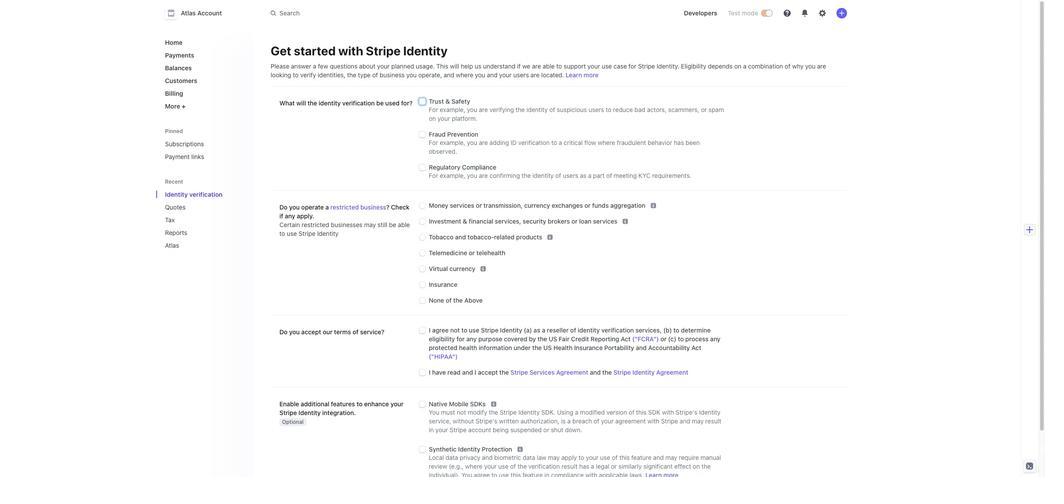 Task type: vqa. For each thing, say whether or not it's contained in the screenshot.
Atlas Account
yes



Task type: locate. For each thing, give the bounding box(es) containing it.
business down planned
[[380, 71, 405, 79]]

1 vertical spatial agree
[[474, 472, 490, 478]]

verification inside 'local data privacy and biometric data law may apply to your use of this feature and may require manual review (e.g., where your use of the verification result has a legal or similarly significant effect on the individual). you agree to use this feature in compliance with applicable laws.'
[[528, 463, 560, 471]]

us
[[549, 336, 557, 343], [543, 345, 552, 352]]

local
[[429, 455, 444, 462]]

located.
[[541, 71, 564, 79]]

will inside please answer a few questions about your planned usage. this will help us understand if we are able to support your use case for stripe identity. eligibility depends on a combination of why you are looking to verify identities, the type of business you operate, and where you and your users are located.
[[450, 62, 459, 70]]

or inside you must not modify the stripe identity sdk. using a modified version of this sdk with stripe's identity service, without stripe's written authorization, is a breach of your agreement with stripe and may result in your stripe account being suspended or shut down.
[[543, 427, 549, 434]]

payment
[[165, 153, 190, 161]]

use inside i agree not to use stripe identity (a) as a reseller of identity verification services, (b) to determine eligibility for any purpose covered by the us fair credit reporting act
[[469, 327, 479, 334]]

shut
[[551, 427, 563, 434]]

atlas left account
[[181, 9, 196, 17]]

i inside i agree not to use stripe identity (a) as a reseller of identity verification services, (b) to determine eligibility for any purpose covered by the us fair credit reporting act
[[429, 327, 431, 334]]

a left critical
[[559, 139, 562, 147]]

safety
[[451, 98, 470, 105]]

privacy
[[460, 455, 480, 462]]

0 horizontal spatial on
[[429, 115, 436, 122]]

do you accept our terms of service?
[[279, 329, 384, 336]]

1 vertical spatial us
[[543, 345, 552, 352]]

customers
[[165, 77, 197, 84]]

the down by
[[532, 345, 542, 352]]

0 horizontal spatial will
[[296, 99, 306, 107]]

funds
[[592, 202, 609, 210]]

1 horizontal spatial able
[[543, 62, 555, 70]]

2 vertical spatial for
[[429, 172, 438, 180]]

0 vertical spatial &
[[445, 98, 450, 105]]

insurance
[[429, 281, 457, 289], [574, 345, 603, 352]]

in down law on the right of page
[[545, 472, 550, 478]]

0 vertical spatial able
[[543, 62, 555, 70]]

to left critical
[[551, 139, 557, 147]]

result up manual at the bottom right
[[705, 418, 721, 426]]

eligibility
[[429, 336, 455, 343]]

service,
[[429, 418, 451, 426]]

in inside you must not modify the stripe identity sdk. using a modified version of this sdk with stripe's identity service, without stripe's written authorization, is a breach of your agreement with stripe and may result in your stripe account being suspended or shut down.
[[429, 427, 434, 434]]

0 vertical spatial in
[[429, 427, 434, 434]]

& for investment
[[463, 218, 467, 225]]

1 horizontal spatial services,
[[636, 327, 662, 334]]

agreement down the accountability
[[656, 369, 688, 377]]

us inside or (c) to process any protected health information under the us health insurance portability and accountability act ("hipaa")
[[543, 345, 552, 352]]

business up the still
[[360, 204, 386, 211]]

are
[[532, 62, 541, 70], [817, 62, 826, 70], [531, 71, 540, 79], [479, 106, 488, 114], [479, 139, 488, 147], [479, 172, 488, 180]]

developers link
[[680, 6, 721, 20]]

to inside fraud prevention for example, you are adding id verification to a critical flow where fraudulent behavior has been observed.
[[551, 139, 557, 147]]

identity inside i agree not to use stripe identity (a) as a reseller of identity verification services, (b) to determine eligibility for any purpose covered by the us fair credit reporting act
[[500, 327, 522, 334]]

1 vertical spatial services
[[593, 218, 617, 225]]

0 vertical spatial insurance
[[429, 281, 457, 289]]

1 vertical spatial for
[[429, 139, 438, 147]]

use inside please answer a few questions about your planned usage. this will help us understand if we are able to support your use case for stripe identity. eligibility depends on a combination of why you are looking to verify identities, the type of business you operate, and where you and your users are located.
[[602, 62, 612, 70]]

1 horizontal spatial accept
[[478, 369, 498, 377]]

has left legal
[[579, 463, 589, 471]]

atlas down reports
[[165, 242, 179, 250]]

able down check
[[398, 221, 410, 229]]

for inside please answer a few questions about your planned usage. this will help us understand if we are able to support your use case for stripe identity. eligibility depends on a combination of why you are looking to verify identities, the type of business you operate, and where you and your users are located.
[[629, 62, 636, 70]]

the right modify
[[489, 409, 498, 417]]

are right the why
[[817, 62, 826, 70]]

stripe left identity.
[[638, 62, 655, 70]]

1 horizontal spatial be
[[389, 221, 396, 229]]

verification right id
[[518, 139, 550, 147]]

verification inside 'link'
[[189, 191, 223, 198]]

your down understand
[[499, 71, 512, 79]]

2 horizontal spatial on
[[734, 62, 741, 70]]

on up fraud
[[429, 115, 436, 122]]

1 horizontal spatial insurance
[[574, 345, 603, 352]]

be for used
[[376, 99, 384, 107]]

1 vertical spatial stripe's
[[476, 418, 497, 426]]

0 vertical spatial us
[[549, 336, 557, 343]]

additional
[[301, 401, 329, 408]]

business inside please answer a few questions about your planned usage. this will help us understand if we are able to support your use case for stripe identity. eligibility depends on a combination of why you are looking to verify identities, the type of business you operate, and where you and your users are located.
[[380, 71, 405, 79]]

optional
[[282, 419, 304, 426]]

being
[[493, 427, 509, 434]]

pinned navigation links element
[[161, 128, 246, 164]]

payments link
[[161, 48, 246, 62]]

learn more
[[566, 71, 599, 79]]

0 vertical spatial do
[[279, 204, 288, 211]]

a inside regulatory compliance for example, you are confirming the identity of users as a part of meeting kyc requirements.
[[588, 172, 591, 180]]

Search text field
[[265, 5, 514, 21]]

reports
[[165, 229, 187, 237]]

1 vertical spatial example,
[[440, 139, 465, 147]]

restricted inside certain restricted businesses may still be able to use stripe identity
[[302, 221, 329, 229]]

0 horizontal spatial currency
[[450, 265, 475, 273]]

2 for from the top
[[429, 139, 438, 147]]

result up 'compliance'
[[562, 463, 578, 471]]

0 vertical spatial for
[[429, 106, 438, 114]]

example, up observed. on the left
[[440, 139, 465, 147]]

as inside regulatory compliance for example, you are confirming the identity of users as a part of meeting kyc requirements.
[[580, 172, 586, 180]]

any up health
[[466, 336, 477, 343]]

individual).
[[429, 472, 460, 478]]

modify
[[468, 409, 487, 417]]

& right 'trust'
[[445, 98, 450, 105]]

0 vertical spatial be
[[376, 99, 384, 107]]

synthetic identity protection
[[429, 446, 512, 454]]

information
[[479, 345, 512, 352]]

require
[[679, 455, 699, 462]]

0 vertical spatial you
[[429, 409, 439, 417]]

1 horizontal spatial result
[[705, 418, 721, 426]]

are inside fraud prevention for example, you are adding id verification to a critical flow where fraudulent behavior has been observed.
[[479, 139, 488, 147]]

identity inside "enable additional features to enhance your stripe identity integration. optional"
[[299, 410, 321, 417]]

the inside you must not modify the stripe identity sdk. using a modified version of this sdk with stripe's identity service, without stripe's written authorization, is a breach of your agreement with stripe and may result in your stripe account being suspended or shut down.
[[489, 409, 498, 417]]

business
[[380, 71, 405, 79], [360, 204, 386, 211]]

atlas inside atlas 'link'
[[165, 242, 179, 250]]

investment & financial services, security brokers or loan services
[[429, 218, 617, 225]]

1 horizontal spatial will
[[450, 62, 459, 70]]

accept down information
[[478, 369, 498, 377]]

core navigation links element
[[161, 35, 246, 114]]

do
[[279, 204, 288, 211], [279, 329, 288, 336]]

1 horizontal spatial for
[[629, 62, 636, 70]]

0 vertical spatial currency
[[524, 202, 550, 210]]

1 vertical spatial if
[[279, 213, 283, 220]]

to inside trust & safety for example, you are verifying the identity of suspicious users to reduce bad actors, scammers, or spam on your platform.
[[606, 106, 612, 114]]

this for sdk
[[636, 409, 647, 417]]

stripe identity agreement link
[[613, 369, 688, 377]]

0 vertical spatial not
[[450, 327, 460, 334]]

the right verifying
[[516, 106, 525, 114]]

3 for from the top
[[429, 172, 438, 180]]

1 vertical spatial services,
[[636, 327, 662, 334]]

1 horizontal spatial users
[[563, 172, 578, 180]]

Search search field
[[265, 5, 514, 21]]

0 horizontal spatial insurance
[[429, 281, 457, 289]]

example, for regulatory
[[440, 172, 465, 180]]

0 horizontal spatial act
[[621, 336, 631, 343]]

0 vertical spatial as
[[580, 172, 586, 180]]

the inside trust & safety for example, you are verifying the identity of suspicious users to reduce bad actors, scammers, or spam on your platform.
[[516, 106, 525, 114]]

to inside or (c) to process any protected health information under the us health insurance portability and accountability act ("hipaa")
[[678, 336, 684, 343]]

1 horizontal spatial has
[[674, 139, 684, 147]]

similarly
[[619, 463, 642, 471]]

a right operate
[[325, 204, 329, 211]]

1 vertical spatial for
[[457, 336, 465, 343]]

0 vertical spatial agree
[[432, 327, 449, 334]]

and up significant
[[653, 455, 664, 462]]

users inside regulatory compliance for example, you are confirming the identity of users as a part of meeting kyc requirements.
[[563, 172, 578, 180]]

i left have
[[429, 369, 431, 377]]

aggregation
[[610, 202, 645, 210]]

2 horizontal spatial users
[[589, 106, 604, 114]]

health
[[553, 345, 573, 352]]

0 horizontal spatial has
[[579, 463, 589, 471]]

enable additional features to enhance your stripe identity integration. optional
[[279, 401, 404, 426]]

2 data from the left
[[523, 455, 535, 462]]

your inside "enable additional features to enhance your stripe identity integration. optional"
[[391, 401, 404, 408]]

regulatory
[[429, 164, 460, 171]]

able
[[543, 62, 555, 70], [398, 221, 410, 229]]

2 do from the top
[[279, 329, 288, 336]]

0 horizontal spatial for
[[457, 336, 465, 343]]

manual
[[701, 455, 721, 462]]

your inside trust & safety for example, you are verifying the identity of suspicious users to reduce bad actors, scammers, or spam on your platform.
[[438, 115, 450, 122]]

0 horizontal spatial if
[[279, 213, 283, 220]]

1 horizontal spatial &
[[463, 218, 467, 225]]

be inside certain restricted businesses may still be able to use stripe identity
[[389, 221, 396, 229]]

0 vertical spatial this
[[636, 409, 647, 417]]

identity inside i agree not to use stripe identity (a) as a reseller of identity verification services, (b) to determine eligibility for any purpose covered by the us fair credit reporting act
[[578, 327, 600, 334]]

you inside 'local data privacy and biometric data law may apply to your use of this feature and may require manual review (e.g., where your use of the verification result has a legal or similarly significant effect on the individual). you agree to use this feature in compliance with applicable laws.'
[[462, 472, 472, 478]]

0 vertical spatial if
[[517, 62, 521, 70]]

telehealth
[[476, 250, 505, 257]]

1 for from the top
[[429, 106, 438, 114]]

a left reseller
[[542, 327, 545, 334]]

terms
[[334, 329, 351, 336]]

1 horizontal spatial agree
[[474, 472, 490, 478]]

verification inside fraud prevention for example, you are adding id verification to a critical flow where fraudulent behavior has been observed.
[[518, 139, 550, 147]]

0 vertical spatial services
[[450, 202, 474, 210]]

enhance
[[364, 401, 389, 408]]

any right process
[[710, 336, 721, 343]]

or left shut
[[543, 427, 549, 434]]

you
[[429, 409, 439, 417], [462, 472, 472, 478]]

billing link
[[161, 86, 246, 101]]

you inside fraud prevention for example, you are adding id verification to a critical flow where fraudulent behavior has been observed.
[[467, 139, 477, 147]]

("hipaa")
[[429, 353, 458, 361]]

where right flow
[[598, 139, 615, 147]]

verification up quotes link
[[189, 191, 223, 198]]

you down (e.g.,
[[462, 472, 472, 478]]

to down biometric
[[492, 472, 497, 478]]

2 horizontal spatial this
[[636, 409, 647, 417]]

0 vertical spatial atlas
[[181, 9, 196, 17]]

restricted up businesses
[[330, 204, 359, 211]]

0 horizontal spatial restricted
[[302, 221, 329, 229]]

0 horizontal spatial users
[[513, 71, 529, 79]]

for inside fraud prevention for example, you are adding id verification to a critical flow where fraudulent behavior has been observed.
[[429, 139, 438, 147]]

1 example, from the top
[[440, 106, 465, 114]]

effect
[[674, 463, 691, 471]]

0 vertical spatial services,
[[495, 218, 521, 225]]

any up certain at the top of page
[[285, 213, 295, 220]]

1 data from the left
[[446, 455, 458, 462]]

of down biometric
[[510, 463, 516, 471]]

not inside i agree not to use stripe identity (a) as a reseller of identity verification services, (b) to determine eligibility for any purpose covered by the us fair credit reporting act
[[450, 327, 460, 334]]

i have read and i accept the stripe services agreement and the stripe identity agreement
[[429, 369, 688, 377]]

balances
[[165, 64, 192, 72]]

able up located.
[[543, 62, 555, 70]]

by
[[529, 336, 536, 343]]

with inside 'local data privacy and biometric data law may apply to your use of this feature and may require manual review (e.g., where your use of the verification result has a legal or similarly significant effect on the individual). you agree to use this feature in compliance with applicable laws.'
[[585, 472, 597, 478]]

1 horizontal spatial if
[[517, 62, 521, 70]]

will right "this"
[[450, 62, 459, 70]]

accept
[[301, 329, 321, 336], [478, 369, 498, 377]]

0 vertical spatial where
[[456, 71, 473, 79]]

developers
[[684, 9, 717, 17]]

1 do from the top
[[279, 204, 288, 211]]

1 horizontal spatial any
[[466, 336, 477, 343]]

1 horizontal spatial act
[[692, 345, 701, 352]]

your right enhance
[[391, 401, 404, 408]]

& inside trust & safety for example, you are verifying the identity of suspicious users to reduce bad actors, scammers, or spam on your platform.
[[445, 98, 450, 105]]

1 vertical spatial &
[[463, 218, 467, 225]]

result
[[705, 418, 721, 426], [562, 463, 578, 471]]

you inside trust & safety for example, you are verifying the identity of suspicious users to reduce bad actors, scammers, or spam on your platform.
[[467, 106, 477, 114]]

act down process
[[692, 345, 701, 352]]

for down 'trust'
[[429, 106, 438, 114]]

in
[[429, 427, 434, 434], [545, 472, 550, 478]]

(e.g.,
[[449, 463, 464, 471]]

1 vertical spatial you
[[462, 472, 472, 478]]

1 vertical spatial this
[[619, 455, 630, 462]]

not inside you must not modify the stripe identity sdk. using a modified version of this sdk with stripe's identity service, without stripe's written authorization, is a breach of your agreement with stripe and may result in your stripe account being suspended or shut down.
[[457, 409, 466, 417]]

features
[[331, 401, 355, 408]]

version
[[607, 409, 627, 417]]

determine
[[681, 327, 711, 334]]

get started with stripe identity
[[271, 44, 447, 58]]

for inside regulatory compliance for example, you are confirming the identity of users as a part of meeting kyc requirements.
[[429, 172, 438, 180]]

1 horizontal spatial feature
[[631, 455, 652, 462]]

agreement down or (c) to process any protected health information under the us health insurance portability and accountability act ("hipaa")
[[556, 369, 588, 377]]

1 vertical spatial do
[[279, 329, 288, 336]]

in down service,
[[429, 427, 434, 434]]

0 horizontal spatial agree
[[432, 327, 449, 334]]

and
[[444, 71, 454, 79], [487, 71, 497, 79], [455, 234, 466, 241], [636, 345, 647, 352], [462, 369, 473, 377], [590, 369, 601, 377], [680, 418, 690, 426], [482, 455, 493, 462], [653, 455, 664, 462]]

2 vertical spatial users
[[563, 172, 578, 180]]

as inside i agree not to use stripe identity (a) as a reseller of identity verification services, (b) to determine eligibility for any purpose covered by the us fair credit reporting act
[[534, 327, 540, 334]]

the down questions
[[347, 71, 356, 79]]

0 vertical spatial has
[[674, 139, 684, 147]]

on inside please answer a few questions about your planned usage. this will help us understand if we are able to support your use case for stripe identity. eligibility depends on a combination of why you are looking to verify identities, the type of business you operate, and where you and your users are located.
[[734, 62, 741, 70]]

0 vertical spatial result
[[705, 418, 721, 426]]

operate,
[[418, 71, 442, 79]]

1 vertical spatial restricted
[[302, 221, 329, 229]]

& for trust
[[445, 98, 450, 105]]

certain
[[279, 221, 300, 229]]

users left part
[[563, 172, 578, 180]]

a inside fraud prevention for example, you are adding id verification to a critical flow where fraudulent behavior has been observed.
[[559, 139, 562, 147]]

2 horizontal spatial any
[[710, 336, 721, 343]]

insurance down credit
[[574, 345, 603, 352]]

3 example, from the top
[[440, 172, 465, 180]]

data up (e.g.,
[[446, 455, 458, 462]]

1 vertical spatial accept
[[478, 369, 498, 377]]

the down information
[[499, 369, 509, 377]]

for?
[[401, 99, 413, 107]]

services, up the ("fcra")
[[636, 327, 662, 334]]

of right none
[[446, 297, 452, 305]]

fraud
[[429, 131, 446, 138]]

of left suspicious
[[549, 106, 555, 114]]

kyc
[[638, 172, 651, 180]]

0 vertical spatial example,
[[440, 106, 465, 114]]

under
[[514, 345, 531, 352]]

us inside i agree not to use stripe identity (a) as a reseller of identity verification services, (b) to determine eligibility for any purpose covered by the us fair credit reporting act
[[549, 336, 557, 343]]

for up health
[[457, 336, 465, 343]]

stripe's up account
[[476, 418, 497, 426]]

may left the still
[[364, 221, 376, 229]]

this inside you must not modify the stripe identity sdk. using a modified version of this sdk with stripe's identity service, without stripe's written authorization, is a breach of your agreement with stripe and may result in your stripe account being suspended or shut down.
[[636, 409, 647, 417]]

0 vertical spatial business
[[380, 71, 405, 79]]

1 agreement from the left
[[556, 369, 588, 377]]

0 vertical spatial restricted
[[330, 204, 359, 211]]

as left part
[[580, 172, 586, 180]]

1 vertical spatial insurance
[[574, 345, 603, 352]]

has
[[674, 139, 684, 147], [579, 463, 589, 471]]

2 example, from the top
[[440, 139, 465, 147]]

to down certain at the top of page
[[279, 230, 285, 238]]

1 vertical spatial where
[[598, 139, 615, 147]]

agree
[[432, 327, 449, 334], [474, 472, 490, 478]]

1 vertical spatial on
[[429, 115, 436, 122]]

1 vertical spatial able
[[398, 221, 410, 229]]

0 horizontal spatial this
[[511, 472, 521, 478]]

example, inside fraud prevention for example, you are adding id verification to a critical flow where fraudulent behavior has been observed.
[[440, 139, 465, 147]]

agree down privacy
[[474, 472, 490, 478]]

has inside 'local data privacy and biometric data law may apply to your use of this feature and may require manual review (e.g., where your use of the verification result has a legal or similarly significant effect on the individual). you agree to use this feature in compliance with applicable laws.'
[[579, 463, 589, 471]]

services,
[[495, 218, 521, 225], [636, 327, 662, 334]]

0 horizontal spatial able
[[398, 221, 410, 229]]

currency down telemedicine or telehealth
[[450, 265, 475, 273]]

0 horizontal spatial accept
[[301, 329, 321, 336]]

the inside please answer a few questions about your planned usage. this will help us understand if we are able to support your use case for stripe identity. eligibility depends on a combination of why you are looking to verify identities, the type of business you operate, and where you and your users are located.
[[347, 71, 356, 79]]

0 vertical spatial on
[[734, 62, 741, 70]]

i agree not to use stripe identity (a) as a reseller of identity verification services, (b) to determine eligibility for any purpose covered by the us fair credit reporting act
[[429, 327, 711, 343]]

help image
[[784, 10, 791, 17]]

for right case
[[629, 62, 636, 70]]

are left adding
[[479, 139, 488, 147]]

be
[[376, 99, 384, 107], [389, 221, 396, 229]]

recent
[[165, 179, 183, 185]]

where down help
[[456, 71, 473, 79]]

with up questions
[[338, 44, 363, 58]]

i for i have read and i accept the stripe services agreement and the stripe identity agreement
[[429, 369, 431, 377]]

on
[[734, 62, 741, 70], [429, 115, 436, 122], [693, 463, 700, 471]]

0 horizontal spatial any
[[285, 213, 295, 220]]

atlas for atlas
[[165, 242, 179, 250]]

0 horizontal spatial agreement
[[556, 369, 588, 377]]

virtual
[[429, 265, 448, 273]]

insurance inside or (c) to process any protected health information under the us health insurance portability and accountability act ("hipaa")
[[574, 345, 603, 352]]

0 horizontal spatial as
[[534, 327, 540, 334]]

platform.
[[452, 115, 477, 122]]

identity
[[319, 99, 341, 107], [527, 106, 548, 114], [532, 172, 554, 180], [578, 327, 600, 334]]

or
[[701, 106, 707, 114], [476, 202, 482, 210], [585, 202, 591, 210], [572, 218, 578, 225], [469, 250, 475, 257], [661, 336, 667, 343], [543, 427, 549, 434], [611, 463, 617, 471]]

are inside regulatory compliance for example, you are confirming the identity of users as a part of meeting kyc requirements.
[[479, 172, 488, 180]]

where down privacy
[[465, 463, 483, 471]]

stripe
[[366, 44, 401, 58], [638, 62, 655, 70], [299, 230, 316, 238], [481, 327, 498, 334], [510, 369, 528, 377], [613, 369, 631, 377], [500, 409, 517, 417], [279, 410, 297, 417], [661, 418, 678, 426], [450, 427, 467, 434]]

1 vertical spatial not
[[457, 409, 466, 417]]

2 vertical spatial this
[[511, 472, 521, 478]]

if inside the "? check if any apply."
[[279, 213, 283, 220]]

billing
[[165, 90, 183, 97]]

1 vertical spatial be
[[389, 221, 396, 229]]

? check if any apply.
[[279, 204, 409, 220]]

0 horizontal spatial result
[[562, 463, 578, 471]]

1 horizontal spatial this
[[619, 455, 630, 462]]

1 horizontal spatial you
[[462, 472, 472, 478]]

a left part
[[588, 172, 591, 180]]

1 vertical spatial feature
[[523, 472, 543, 478]]

stripe inside "enable additional features to enhance your stripe identity integration. optional"
[[279, 410, 297, 417]]

this down biometric
[[511, 472, 521, 478]]

not down mobile
[[457, 409, 466, 417]]

used
[[385, 99, 400, 107]]

covered
[[504, 336, 527, 343]]

feature down law on the right of page
[[523, 472, 543, 478]]

0 vertical spatial will
[[450, 62, 459, 70]]

not for must
[[457, 409, 466, 417]]

stripe up purpose
[[481, 327, 498, 334]]

act up portability
[[621, 336, 631, 343]]

atlas inside atlas account button
[[181, 9, 196, 17]]

telemedicine
[[429, 250, 467, 257]]

2 vertical spatial on
[[693, 463, 700, 471]]

services up investment
[[450, 202, 474, 210]]

currency
[[524, 202, 550, 210], [450, 265, 475, 273]]

you down prevention
[[467, 139, 477, 147]]

any inside or (c) to process any protected health information under the us health insurance portability and accountability act ("hipaa")
[[710, 336, 721, 343]]

and down the ("fcra")
[[636, 345, 647, 352]]

0 horizontal spatial &
[[445, 98, 450, 105]]

has left been
[[674, 139, 684, 147]]

the down biometric
[[518, 463, 527, 471]]

this
[[436, 62, 448, 70]]

1 horizontal spatial data
[[523, 455, 535, 462]]

where inside fraud prevention for example, you are adding id verification to a critical flow where fraudulent behavior has been observed.
[[598, 139, 615, 147]]

do for do you operate a restricted business
[[279, 204, 288, 211]]

of down modified
[[594, 418, 599, 426]]

1 vertical spatial atlas
[[165, 242, 179, 250]]

identity down identities,
[[319, 99, 341, 107]]

atlas account button
[[165, 7, 231, 19]]

fair
[[559, 336, 570, 343]]

check
[[391, 204, 409, 211]]

may inside certain restricted businesses may still be able to use stripe identity
[[364, 221, 376, 229]]

identity up money services or transmission, currency exchanges or funds aggregation at the top
[[532, 172, 554, 180]]

not up eligibility
[[450, 327, 460, 334]]



Task type: describe. For each thing, give the bounding box(es) containing it.
you down planned
[[406, 71, 417, 79]]

if inside please answer a few questions about your planned usage. this will help us understand if we are able to support your use case for stripe identity. eligibility depends on a combination of why you are looking to verify identities, the type of business you operate, and where you and your users are located.
[[517, 62, 521, 70]]

1 vertical spatial business
[[360, 204, 386, 211]]

a left few
[[313, 62, 316, 70]]

stripe down "without" at the bottom left of the page
[[450, 427, 467, 434]]

1 vertical spatial will
[[296, 99, 306, 107]]

("fcra") link
[[632, 336, 659, 343]]

and inside you must not modify the stripe identity sdk. using a modified version of this sdk with stripe's identity service, without stripe's written authorization, is a breach of your agreement with stripe and may result in your stripe account being suspended or shut down.
[[680, 418, 690, 426]]

to inside certain restricted businesses may still be able to use stripe identity
[[279, 230, 285, 238]]

and up telemedicine or telehealth
[[455, 234, 466, 241]]

tobacco
[[429, 234, 454, 241]]

1 horizontal spatial services
[[593, 218, 617, 225]]

do for do you accept our terms of service?
[[279, 329, 288, 336]]

where inside please answer a few questions about your planned usage. this will help us understand if we are able to support your use case for stripe identity. eligibility depends on a combination of why you are looking to verify identities, the type of business you operate, and where you and your users are located.
[[456, 71, 473, 79]]

purpose
[[478, 336, 502, 343]]

a up breach
[[575, 409, 578, 417]]

account
[[197, 9, 222, 17]]

stripe down portability
[[613, 369, 631, 377]]

balances link
[[161, 61, 246, 75]]

loan
[[579, 218, 591, 225]]

home link
[[161, 35, 246, 50]]

stripe up "about"
[[366, 44, 401, 58]]

and down understand
[[487, 71, 497, 79]]

using
[[557, 409, 573, 417]]

of right type
[[372, 71, 378, 79]]

not for agree
[[450, 327, 460, 334]]

recent element
[[156, 187, 253, 253]]

identity inside certain restricted businesses may still be able to use stripe identity
[[317, 230, 339, 238]]

case
[[614, 62, 627, 70]]

atlas for atlas account
[[181, 9, 196, 17]]

of up applicable
[[612, 455, 618, 462]]

may inside you must not modify the stripe identity sdk. using a modified version of this sdk with stripe's identity service, without stripe's written authorization, is a breach of your agreement with stripe and may result in your stripe account being suspended or shut down.
[[692, 418, 704, 426]]

above
[[464, 297, 483, 305]]

compliance
[[462, 164, 496, 171]]

0 horizontal spatial services
[[450, 202, 474, 210]]

for inside trust & safety for example, you are verifying the identity of suspicious users to reduce bad actors, scammers, or spam on your platform.
[[429, 106, 438, 114]]

with down sdk
[[648, 418, 659, 426]]

a inside 'local data privacy and biometric data law may apply to your use of this feature and may require manual review (e.g., where your use of the verification result has a legal or similarly significant effect on the individual). you agree to use this feature in compliance with applicable laws.'
[[591, 463, 594, 471]]

quotes link
[[161, 200, 234, 215]]

may right law on the right of page
[[548, 455, 560, 462]]

a right is
[[567, 418, 571, 426]]

or inside trust & safety for example, you are verifying the identity of suspicious users to reduce bad actors, scammers, or spam on your platform.
[[701, 106, 707, 114]]

suspended
[[510, 427, 542, 434]]

transmission,
[[484, 202, 523, 210]]

the inside or (c) to process any protected health information under the us health insurance portability and accountability act ("hipaa")
[[532, 345, 542, 352]]

a left combination at the right top
[[743, 62, 746, 70]]

law
[[537, 455, 546, 462]]

native
[[429, 401, 447, 408]]

or up financial
[[476, 202, 482, 210]]

search
[[279, 9, 300, 17]]

to up located.
[[556, 62, 562, 70]]

to right (b) on the right bottom of page
[[674, 327, 679, 334]]

protection
[[482, 446, 512, 454]]

in inside 'local data privacy and biometric data law may apply to your use of this feature and may require manual review (e.g., where your use of the verification result has a legal or similarly significant effect on the individual). you agree to use this feature in compliance with applicable laws.'
[[545, 472, 550, 478]]

understand
[[483, 62, 515, 70]]

and inside or (c) to process any protected health information under the us health insurance portability and accountability act ("hipaa")
[[636, 345, 647, 352]]

agree inside 'local data privacy and biometric data law may apply to your use of this feature and may require manual review (e.g., where your use of the verification result has a legal or similarly significant effect on the individual). you agree to use this feature in compliance with applicable laws.'
[[474, 472, 490, 478]]

sdk.
[[541, 409, 555, 417]]

the inside regulatory compliance for example, you are confirming the identity of users as a part of meeting kyc requirements.
[[522, 172, 531, 180]]

none of the above
[[429, 297, 483, 305]]

stripe inside please answer a few questions about your planned usage. this will help us understand if we are able to support your use case for stripe identity. eligibility depends on a combination of why you are looking to verify identities, the type of business you operate, and where you and your users are located.
[[638, 62, 655, 70]]

investment
[[429, 218, 461, 225]]

accountability
[[648, 345, 690, 352]]

or left the funds
[[585, 202, 591, 210]]

to up health
[[461, 327, 467, 334]]

for for fraud prevention
[[429, 139, 438, 147]]

the left above
[[453, 297, 463, 305]]

i right read
[[475, 369, 476, 377]]

services
[[530, 369, 555, 377]]

without
[[453, 418, 474, 426]]

we
[[522, 62, 530, 70]]

(b)
[[663, 327, 672, 334]]

stripe right agreement
[[661, 418, 678, 426]]

you inside you must not modify the stripe identity sdk. using a modified version of this sdk with stripe's identity service, without stripe's written authorization, is a breach of your agreement with stripe and may result in your stripe account being suspended or shut down.
[[429, 409, 439, 417]]

requirements.
[[652, 172, 692, 180]]

0 vertical spatial stripe's
[[676, 409, 698, 417]]

verification down type
[[342, 99, 375, 107]]

0 vertical spatial feature
[[631, 455, 652, 462]]

your down protection
[[484, 463, 497, 471]]

observed.
[[429, 148, 457, 155]]

breach
[[572, 418, 592, 426]]

this for feature
[[619, 455, 630, 462]]

any inside i agree not to use stripe identity (a) as a reseller of identity verification services, (b) to determine eligibility for any purpose covered by the us fair credit reporting act
[[466, 336, 477, 343]]

are right we
[[532, 62, 541, 70]]

customers link
[[161, 73, 246, 88]]

what will the identity verification be used for?
[[279, 99, 413, 107]]

recent navigation links element
[[156, 178, 253, 253]]

has inside fraud prevention for example, you are adding id verification to a critical flow where fraudulent behavior has been observed.
[[674, 139, 684, 147]]

mobile
[[449, 401, 469, 408]]

health
[[459, 345, 477, 352]]

money
[[429, 202, 448, 210]]

where inside 'local data privacy and biometric data law may apply to your use of this feature and may require manual review (e.g., where your use of the verification result has a legal or similarly significant effect on the individual). you agree to use this feature in compliance with applicable laws.'
[[465, 463, 483, 471]]

stripe left services at the bottom of the page
[[510, 369, 528, 377]]

on inside 'local data privacy and biometric data law may apply to your use of this feature and may require manual review (e.g., where your use of the verification result has a legal or similarly significant effect on the individual). you agree to use this feature in compliance with applicable laws.'
[[693, 463, 700, 471]]

a inside i agree not to use stripe identity (a) as a reseller of identity verification services, (b) to determine eligibility for any purpose covered by the us fair credit reporting act
[[542, 327, 545, 334]]

certain restricted businesses may still be able to use stripe identity
[[279, 221, 410, 238]]

result inside you must not modify the stripe identity sdk. using a modified version of this sdk with stripe's identity service, without stripe's written authorization, is a breach of your agreement with stripe and may result in your stripe account being suspended or shut down.
[[705, 418, 721, 426]]

for inside i agree not to use stripe identity (a) as a reseller of identity verification services, (b) to determine eligibility for any purpose covered by the us fair credit reporting act
[[457, 336, 465, 343]]

the inside i agree not to use stripe identity (a) as a reseller of identity verification services, (b) to determine eligibility for any purpose covered by the us fair credit reporting act
[[538, 336, 547, 343]]

subscriptions
[[165, 140, 204, 148]]

questions
[[330, 62, 357, 70]]

able inside please answer a few questions about your planned usage. this will help us understand if we are able to support your use case for stripe identity. eligibility depends on a combination of why you are looking to verify identities, the type of business you operate, and where you and your users are located.
[[543, 62, 555, 70]]

i for i agree not to use stripe identity (a) as a reseller of identity verification services, (b) to determine eligibility for any purpose covered by the us fair credit reporting act
[[429, 327, 431, 334]]

use inside certain restricted businesses may still be able to use stripe identity
[[287, 230, 297, 238]]

services, inside i agree not to use stripe identity (a) as a reseller of identity verification services, (b) to determine eligibility for any purpose covered by the us fair credit reporting act
[[636, 327, 662, 334]]

your up legal
[[586, 455, 599, 462]]

reseller
[[547, 327, 569, 334]]

been
[[686, 139, 700, 147]]

of left the why
[[785, 62, 791, 70]]

your down "version"
[[601, 418, 614, 426]]

identity inside regulatory compliance for example, you are confirming the identity of users as a part of meeting kyc requirements.
[[532, 172, 554, 180]]

users inside trust & safety for example, you are verifying the identity of suspicious users to reduce bad actors, scammers, or spam on your platform.
[[589, 106, 604, 114]]

and down "this"
[[444, 71, 454, 79]]

behavior
[[648, 139, 672, 147]]

of right "terms"
[[353, 329, 359, 336]]

products
[[516, 234, 542, 241]]

agree inside i agree not to use stripe identity (a) as a reseller of identity verification services, (b) to determine eligibility for any purpose covered by the us fair credit reporting act
[[432, 327, 449, 334]]

tax
[[165, 217, 175, 224]]

fraud prevention for example, you are adding id verification to a critical flow where fraudulent behavior has been observed.
[[429, 131, 700, 155]]

to right apply
[[579, 455, 584, 462]]

local data privacy and biometric data law may apply to your use of this feature and may require manual review (e.g., where your use of the verification result has a legal or similarly significant effect on the individual). you agree to use this feature in compliance with applicable laws.
[[429, 455, 721, 478]]

your right "about"
[[377, 62, 390, 70]]

may up effect
[[665, 455, 677, 462]]

agreement
[[615, 418, 646, 426]]

and down or (c) to process any protected health information under the us health insurance portability and accountability act ("hipaa")
[[590, 369, 601, 377]]

depends
[[708, 62, 733, 70]]

are left located.
[[531, 71, 540, 79]]

your down service,
[[435, 427, 448, 434]]

you must not modify the stripe identity sdk. using a modified version of this sdk with stripe's identity service, without stripe's written authorization, is a breach of your agreement with stripe and may result in your stripe account being suspended or shut down.
[[429, 409, 721, 434]]

laws.
[[630, 472, 644, 478]]

you up "apply." at the left of the page
[[289, 204, 300, 211]]

must
[[441, 409, 455, 417]]

service?
[[360, 329, 384, 336]]

you inside regulatory compliance for example, you are confirming the identity of users as a part of meeting kyc requirements.
[[467, 172, 477, 180]]

you left our
[[289, 329, 300, 336]]

act inside or (c) to process any protected health information under the us health insurance portability and accountability act ("hipaa")
[[692, 345, 701, 352]]

do you operate a restricted business
[[279, 204, 386, 211]]

1 horizontal spatial restricted
[[330, 204, 359, 211]]

on inside trust & safety for example, you are verifying the identity of suspicious users to reduce bad actors, scammers, or spam on your platform.
[[429, 115, 436, 122]]

of right part
[[606, 172, 612, 180]]

result inside 'local data privacy and biometric data law may apply to your use of this feature and may require manual review (e.g., where your use of the verification result has a legal or similarly significant effect on the individual). you agree to use this feature in compliance with applicable laws.'
[[562, 463, 578, 471]]

to down "answer"
[[293, 71, 299, 79]]

users inside please answer a few questions about your planned usage. this will help us understand if we are able to support your use case for stripe identity. eligibility depends on a combination of why you are looking to verify identities, the type of business you operate, and where you and your users are located.
[[513, 71, 529, 79]]

tobacco and tobacco-related products
[[429, 234, 542, 241]]

home
[[165, 39, 182, 46]]

you down us
[[475, 71, 485, 79]]

and right read
[[462, 369, 473, 377]]

is
[[561, 418, 566, 426]]

stripe inside i agree not to use stripe identity (a) as a reseller of identity verification services, (b) to determine eligibility for any purpose covered by the us fair credit reporting act
[[481, 327, 498, 334]]

the right what
[[308, 99, 317, 107]]

and down protection
[[482, 455, 493, 462]]

your up 'more'
[[588, 62, 600, 70]]

type
[[358, 71, 371, 79]]

us
[[475, 62, 481, 70]]

of inside i agree not to use stripe identity (a) as a reseller of identity verification services, (b) to determine eligibility for any purpose covered by the us fair credit reporting act
[[570, 327, 576, 334]]

are inside trust & safety for example, you are verifying the identity of suspicious users to reduce bad actors, scammers, or spam on your platform.
[[479, 106, 488, 114]]

stripe up the written
[[500, 409, 517, 417]]

account
[[468, 427, 491, 434]]

identity inside 'link'
[[165, 191, 188, 198]]

identities,
[[318, 71, 345, 79]]

act inside i agree not to use stripe identity (a) as a reseller of identity verification services, (b) to determine eligibility for any purpose covered by the us fair credit reporting act
[[621, 336, 631, 343]]

0 horizontal spatial stripe's
[[476, 418, 497, 426]]

0 vertical spatial accept
[[301, 329, 321, 336]]

stripe inside certain restricted businesses may still be able to use stripe identity
[[299, 230, 316, 238]]

the down manual at the bottom right
[[702, 463, 711, 471]]

related
[[494, 234, 515, 241]]

more
[[584, 71, 599, 79]]

pinned
[[165, 128, 183, 135]]

verify
[[300, 71, 316, 79]]

what
[[279, 99, 295, 107]]

to inside "enable additional features to enhance your stripe identity integration. optional"
[[357, 401, 363, 408]]

regulatory compliance for example, you are confirming the identity of users as a part of meeting kyc requirements.
[[429, 164, 692, 180]]

you right the why
[[805, 62, 816, 70]]

with right sdk
[[662, 409, 674, 417]]

able inside certain restricted businesses may still be able to use stripe identity
[[398, 221, 410, 229]]

started
[[294, 44, 336, 58]]

or down the tobacco-
[[469, 250, 475, 257]]

example, for fraud
[[440, 139, 465, 147]]

id
[[511, 139, 517, 147]]

exchanges
[[552, 202, 583, 210]]

the down portability
[[602, 369, 612, 377]]

or inside or (c) to process any protected health information under the us health insurance portability and accountability act ("hipaa")
[[661, 336, 667, 343]]

or left 'loan'
[[572, 218, 578, 225]]

planned
[[391, 62, 414, 70]]

support
[[564, 62, 586, 70]]

be for able
[[389, 221, 396, 229]]

for for regulatory compliance
[[429, 172, 438, 180]]

eligibility
[[681, 62, 706, 70]]

synthetic
[[429, 446, 457, 454]]

settings image
[[819, 10, 826, 17]]

or (c) to process any protected health information under the us health insurance portability and accountability act ("hipaa")
[[429, 336, 721, 361]]

example, inside trust & safety for example, you are verifying the identity of suspicious users to reduce bad actors, scammers, or spam on your platform.
[[440, 106, 465, 114]]

any inside the "? check if any apply."
[[285, 213, 295, 220]]

confirming
[[490, 172, 520, 180]]

payment links
[[165, 153, 204, 161]]

of up exchanges at the top of the page
[[555, 172, 561, 180]]

verification inside i agree not to use stripe identity (a) as a reseller of identity verification services, (b) to determine eligibility for any purpose covered by the us fair credit reporting act
[[601, 327, 634, 334]]

enable
[[279, 401, 299, 408]]

virtual currency
[[429, 265, 475, 273]]

2 agreement from the left
[[656, 369, 688, 377]]

test mode
[[728, 9, 758, 17]]

or inside 'local data privacy and biometric data law may apply to your use of this feature and may require manual review (e.g., where your use of the verification result has a legal or similarly significant effect on the individual). you agree to use this feature in compliance with applicable laws.'
[[611, 463, 617, 471]]

of inside trust & safety for example, you are verifying the identity of suspicious users to reduce bad actors, scammers, or spam on your platform.
[[549, 106, 555, 114]]

pinned element
[[161, 137, 246, 164]]

biometric
[[494, 455, 521, 462]]

identity inside trust & safety for example, you are verifying the identity of suspicious users to reduce bad actors, scammers, or spam on your platform.
[[527, 106, 548, 114]]

of up agreement
[[629, 409, 635, 417]]



